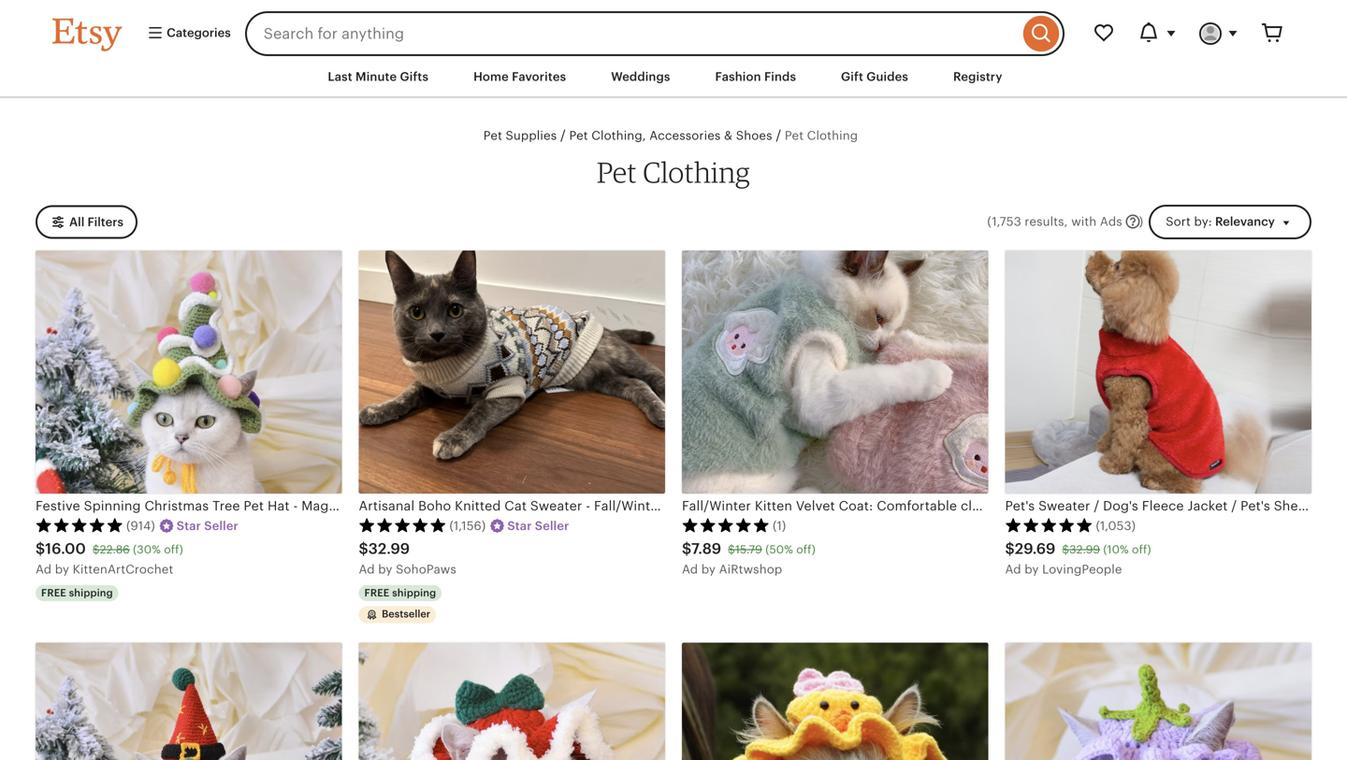 Task type: locate. For each thing, give the bounding box(es) containing it.
1 off) from the left
[[164, 544, 183, 556]]

airtwshop
[[719, 563, 783, 577]]

results,
[[1025, 215, 1068, 229]]

y inside $ 29.69 $ 32.99 (10% off) a d b y lovingpeople
[[1032, 563, 1039, 577]]

1 horizontal spatial clothing
[[807, 129, 858, 143]]

3 a from the left
[[682, 563, 691, 577]]

menu bar containing last minute gifts
[[19, 56, 1329, 98]]

2 free from the left
[[364, 588, 390, 599]]

1 seller from the left
[[204, 519, 239, 533]]

a down festive
[[36, 563, 44, 577]]

weddings link
[[597, 60, 685, 94]]

32.99 up 'lovingpeople'
[[1070, 544, 1101, 556]]

a left sohopaws
[[359, 563, 367, 577]]

free shipping down 16.00
[[41, 588, 113, 599]]

bestseller
[[382, 609, 431, 620]]

1 / from the left
[[560, 128, 566, 143]]

5 out of 5 stars image up 29.69
[[1005, 518, 1093, 533]]

/ right the shoes
[[776, 128, 782, 143]]

0 horizontal spatial 32.99
[[369, 541, 410, 558]]

a left airtwshop
[[682, 563, 691, 577]]

free for kittenartcrochet
[[41, 588, 66, 599]]

y
[[63, 563, 69, 577], [386, 563, 393, 577], [709, 563, 716, 577], [1032, 563, 1039, 577]]

(1)
[[773, 519, 786, 533]]

0 horizontal spatial clothing
[[643, 155, 750, 189]]

1 free shipping from the left
[[41, 588, 113, 599]]

off) for 29.69
[[1132, 544, 1152, 556]]

1 star seller from the left
[[177, 519, 239, 533]]

2 star from the left
[[507, 519, 532, 533]]

seller for (914)
[[204, 519, 239, 533]]

1 5 out of 5 stars image from the left
[[36, 518, 124, 533]]

sort by: relevancy
[[1166, 215, 1275, 229]]

off) right (50%
[[797, 544, 816, 556]]

seller right "(1,156)"
[[535, 519, 569, 533]]

free for sohopaws
[[364, 588, 390, 599]]

32.99
[[369, 541, 410, 558], [1070, 544, 1101, 556]]

3 off) from the left
[[1132, 544, 1152, 556]]

1 horizontal spatial seller
[[535, 519, 569, 533]]

0 horizontal spatial free
[[41, 588, 66, 599]]

free shipping
[[41, 588, 113, 599], [364, 588, 436, 599]]

off) right (30%
[[164, 544, 183, 556]]

clothing down gift
[[807, 129, 858, 143]]

favorites
[[512, 70, 566, 84]]

2 b from the left
[[378, 563, 386, 577]]

/ right supplies
[[560, 128, 566, 143]]

1 y from the left
[[63, 563, 69, 577]]

(1,156)
[[450, 519, 486, 533]]

off) right "(10%"
[[1132, 544, 1152, 556]]

5 out of 5 stars image up 7.89
[[682, 518, 770, 533]]

b for 29.69
[[1025, 563, 1033, 577]]

off)
[[164, 544, 183, 556], [797, 544, 816, 556], [1132, 544, 1152, 556]]

star right "(1,156)"
[[507, 519, 532, 533]]

star seller
[[177, 519, 239, 533], [507, 519, 569, 533]]

with ads
[[1072, 215, 1123, 229]]

$ 29.69 $ 32.99 (10% off) a d b y lovingpeople
[[1005, 541, 1152, 577]]

y down 29.69
[[1032, 563, 1039, 577]]

y inside the $ 32.99 a d b y sohopaws
[[386, 563, 393, 577]]

b
[[55, 563, 63, 577], [378, 563, 386, 577], [702, 563, 709, 577], [1025, 563, 1033, 577]]

(
[[988, 215, 992, 229]]

0 vertical spatial clothing
[[807, 129, 858, 143]]

free shipping up bestseller
[[364, 588, 436, 599]]

b down 29.69
[[1025, 563, 1033, 577]]

seller for (1,156)
[[535, 519, 569, 533]]

menu bar
[[19, 56, 1329, 98]]

seller
[[204, 519, 239, 533], [535, 519, 569, 533]]

pet
[[484, 129, 502, 143], [569, 129, 588, 143], [785, 129, 804, 143], [597, 155, 637, 189], [244, 499, 264, 514]]

shipping
[[69, 588, 113, 599], [392, 588, 436, 599]]

0 horizontal spatial /
[[560, 128, 566, 143]]

by:
[[1195, 215, 1213, 229]]

b inside $ 16.00 $ 22.86 (30% off) a d b y kittenartcrochet
[[55, 563, 63, 577]]

2 a from the left
[[359, 563, 367, 577]]

tree
[[213, 499, 240, 514]]

1 a from the left
[[36, 563, 44, 577]]

clothing,
[[592, 129, 646, 143]]

1 horizontal spatial free
[[364, 588, 390, 599]]

d
[[44, 563, 52, 577], [367, 563, 375, 577], [690, 563, 698, 577], [1014, 563, 1022, 577]]

off) inside $ 7.89 $ 15.79 (50% off) a d b y airtwshop
[[797, 544, 816, 556]]

5 out of 5 stars image up 16.00
[[36, 518, 124, 533]]

d inside $ 29.69 $ 32.99 (10% off) a d b y lovingpeople
[[1014, 563, 1022, 577]]

pet left supplies
[[484, 129, 502, 143]]

b left sohopaws
[[378, 563, 386, 577]]

3 y from the left
[[709, 563, 716, 577]]

off) inside $ 29.69 $ 32.99 (10% off) a d b y lovingpeople
[[1132, 544, 1152, 556]]

seller down the tree
[[204, 519, 239, 533]]

a inside $ 29.69 $ 32.99 (10% off) a d b y lovingpeople
[[1005, 563, 1014, 577]]

1 horizontal spatial off)
[[797, 544, 816, 556]]

22.86
[[100, 544, 130, 556]]

magical
[[302, 499, 351, 514]]

Search for anything text field
[[245, 11, 1019, 56]]

festive spinning christmas tree pet hat - magical holiday wear for pets! image
[[36, 251, 342, 494]]

guides
[[867, 70, 909, 84]]

for
[[442, 499, 460, 514]]

sohopaws
[[396, 563, 457, 577]]

2 5 out of 5 stars image from the left
[[359, 518, 447, 533]]

handmade yellow duck hat for cats and small dogs - adorable crochet pet accessories, perfect gifts for pet-loving friends & pet birthdays image
[[682, 643, 989, 761]]

2 shipping from the left
[[392, 588, 436, 599]]

1 horizontal spatial star seller
[[507, 519, 569, 533]]

1 d from the left
[[44, 563, 52, 577]]

y down 16.00
[[63, 563, 69, 577]]

$ 7.89 $ 15.79 (50% off) a d b y airtwshop
[[682, 541, 816, 577]]

3 b from the left
[[702, 563, 709, 577]]

d inside $ 7.89 $ 15.79 (50% off) a d b y airtwshop
[[690, 563, 698, 577]]

2 / from the left
[[776, 128, 782, 143]]

d for 16.00
[[44, 563, 52, 577]]

0 horizontal spatial free shipping
[[41, 588, 113, 599]]

3 d from the left
[[690, 563, 698, 577]]

-
[[293, 499, 298, 514]]

29.69
[[1015, 541, 1056, 558]]

4 d from the left
[[1014, 563, 1022, 577]]

star seller down the tree
[[177, 519, 239, 533]]

free shipping for kittenartcrochet
[[41, 588, 113, 599]]

5 out of 5 stars image
[[36, 518, 124, 533], [359, 518, 447, 533], [682, 518, 770, 533], [1005, 518, 1093, 533]]

5 out of 5 stars image for 29.69
[[1005, 518, 1093, 533]]

a
[[36, 563, 44, 577], [359, 563, 367, 577], [682, 563, 691, 577], [1005, 563, 1014, 577]]

y left sohopaws
[[386, 563, 393, 577]]

free up bestseller
[[364, 588, 390, 599]]

2 y from the left
[[386, 563, 393, 577]]

shipping up bestseller
[[392, 588, 436, 599]]

fashion finds
[[715, 70, 796, 84]]

d inside $ 16.00 $ 22.86 (30% off) a d b y kittenartcrochet
[[44, 563, 52, 577]]

4 5 out of 5 stars image from the left
[[1005, 518, 1093, 533]]

5 out of 5 stars image down wear
[[359, 518, 447, 533]]

/
[[560, 128, 566, 143], [776, 128, 782, 143]]

( 1,753 results,
[[988, 215, 1068, 229]]

0 horizontal spatial star seller
[[177, 519, 239, 533]]

categories banner
[[19, 0, 1329, 56]]

1 horizontal spatial free shipping
[[364, 588, 436, 599]]

finds
[[764, 70, 796, 84]]

b for 16.00
[[55, 563, 63, 577]]

0 horizontal spatial shipping
[[69, 588, 113, 599]]

a inside $ 7.89 $ 15.79 (50% off) a d b y airtwshop
[[682, 563, 691, 577]]

y inside $ 7.89 $ 15.79 (50% off) a d b y airtwshop
[[709, 563, 716, 577]]

last minute gifts link
[[314, 60, 443, 94]]

1 horizontal spatial shipping
[[392, 588, 436, 599]]

d left sohopaws
[[367, 563, 375, 577]]

star for (1,156)
[[507, 519, 532, 533]]

christmas
[[145, 499, 209, 514]]

pet supplies / pet clothing, accessories & shoes / pet clothing
[[484, 128, 858, 143]]

$ 32.99 a d b y sohopaws
[[359, 541, 457, 577]]

2 star seller from the left
[[507, 519, 569, 533]]

2 horizontal spatial off)
[[1132, 544, 1152, 556]]

a inside $ 16.00 $ 22.86 (30% off) a d b y kittenartcrochet
[[36, 563, 44, 577]]

free down 16.00
[[41, 588, 66, 599]]

1 star from the left
[[177, 519, 201, 533]]

2 free shipping from the left
[[364, 588, 436, 599]]

holiday
[[355, 499, 403, 514]]

1 shipping from the left
[[69, 588, 113, 599]]

$
[[36, 541, 45, 558], [359, 541, 369, 558], [682, 541, 692, 558], [1005, 541, 1015, 558], [92, 544, 100, 556], [728, 544, 735, 556], [1062, 544, 1070, 556]]

y for 7.89
[[709, 563, 716, 577]]

b for 7.89
[[702, 563, 709, 577]]

1 free from the left
[[41, 588, 66, 599]]

y down 7.89
[[709, 563, 716, 577]]

0 horizontal spatial seller
[[204, 519, 239, 533]]

1 horizontal spatial star
[[507, 519, 532, 533]]

supplies
[[506, 129, 557, 143]]

(1,053)
[[1096, 519, 1136, 533]]

registry link
[[939, 60, 1017, 94]]

4 b from the left
[[1025, 563, 1033, 577]]

1 b from the left
[[55, 563, 63, 577]]

pet's sweater / dog's fleece jacket / pet's sherpa vest / dog's faux fur zip up vest / dog sweater / small dogs / cat image
[[1005, 251, 1312, 494]]

None search field
[[245, 11, 1065, 56]]

y inside $ 16.00 $ 22.86 (30% off) a d b y kittenartcrochet
[[63, 563, 69, 577]]

last minute gifts
[[328, 70, 429, 84]]

gift guides link
[[827, 60, 923, 94]]

1 horizontal spatial /
[[776, 128, 782, 143]]

2 seller from the left
[[535, 519, 569, 533]]

none search field inside the categories banner
[[245, 11, 1065, 56]]

pet right the shoes
[[785, 129, 804, 143]]

3 5 out of 5 stars image from the left
[[682, 518, 770, 533]]

star
[[177, 519, 201, 533], [507, 519, 532, 533]]

shipping for kittenartcrochet
[[69, 588, 113, 599]]

off) inside $ 16.00 $ 22.86 (30% off) a d b y kittenartcrochet
[[164, 544, 183, 556]]

0 horizontal spatial star
[[177, 519, 201, 533]]

d down 29.69
[[1014, 563, 1022, 577]]

32.99 up sohopaws
[[369, 541, 410, 558]]

(50%
[[766, 544, 793, 556]]

b down 7.89
[[702, 563, 709, 577]]

star down christmas
[[177, 519, 201, 533]]

4 a from the left
[[1005, 563, 1014, 577]]

a for 16.00
[[36, 563, 44, 577]]

clothing down accessories
[[643, 155, 750, 189]]

1 vertical spatial clothing
[[643, 155, 750, 189]]

0 horizontal spatial off)
[[164, 544, 183, 556]]

pets!
[[464, 499, 495, 514]]

shipping down $ 16.00 $ 22.86 (30% off) a d b y kittenartcrochet
[[69, 588, 113, 599]]

5 out of 5 stars image for 7.89
[[682, 518, 770, 533]]

2 off) from the left
[[797, 544, 816, 556]]

15.79
[[735, 544, 763, 556]]

y for 29.69
[[1032, 563, 1039, 577]]

star seller right "(1,156)"
[[507, 519, 569, 533]]

free
[[41, 588, 66, 599], [364, 588, 390, 599]]

b down 16.00
[[55, 563, 63, 577]]

4 y from the left
[[1032, 563, 1039, 577]]

a left 'lovingpeople'
[[1005, 563, 1014, 577]]

free shipping for sohopaws
[[364, 588, 436, 599]]

all filters
[[69, 215, 123, 229]]

d down 7.89
[[690, 563, 698, 577]]

1 horizontal spatial 32.99
[[1070, 544, 1101, 556]]

home favorites link
[[460, 60, 580, 94]]

b inside $ 7.89 $ 15.79 (50% off) a d b y airtwshop
[[702, 563, 709, 577]]

clothing
[[807, 129, 858, 143], [643, 155, 750, 189]]

2 d from the left
[[367, 563, 375, 577]]

b inside $ 29.69 $ 32.99 (10% off) a d b y lovingpeople
[[1025, 563, 1033, 577]]

d down 16.00
[[44, 563, 52, 577]]



Task type: vqa. For each thing, say whether or not it's contained in the screenshot.
cart
no



Task type: describe. For each thing, give the bounding box(es) containing it.
)
[[1140, 215, 1144, 229]]

accessories
[[650, 129, 721, 143]]

a inside the $ 32.99 a d b y sohopaws
[[359, 563, 367, 577]]

relevancy
[[1215, 215, 1275, 229]]

ads
[[1100, 215, 1123, 229]]

d inside the $ 32.99 a d b y sohopaws
[[367, 563, 375, 577]]

$ inside the $ 32.99 a d b y sohopaws
[[359, 541, 369, 558]]

wear
[[407, 499, 439, 514]]

registry
[[954, 70, 1003, 84]]

$ 16.00 $ 22.86 (30% off) a d b y kittenartcrochet
[[36, 541, 183, 577]]

off) for 16.00
[[164, 544, 183, 556]]

spinning
[[84, 499, 141, 514]]

lovingpeople
[[1043, 563, 1123, 577]]

home favorites
[[474, 70, 566, 84]]

filters
[[87, 215, 123, 229]]

5 out of 5 stars image for 16.00
[[36, 518, 124, 533]]

minute
[[356, 70, 397, 84]]

b inside the $ 32.99 a d b y sohopaws
[[378, 563, 386, 577]]

star seller for (1,156)
[[507, 519, 569, 533]]

shoes
[[736, 129, 773, 143]]

fashion finds link
[[701, 60, 810, 94]]

gift guides
[[841, 70, 909, 84]]

d for 29.69
[[1014, 563, 1022, 577]]

all
[[69, 215, 85, 229]]

(10%
[[1104, 544, 1129, 556]]

y for 16.00
[[63, 563, 69, 577]]

off) for 7.89
[[797, 544, 816, 556]]

7.89
[[692, 541, 722, 558]]

festive spinning christmas tree pet hat - magical holiday wear for pets!
[[36, 499, 495, 514]]

furry festivities: handcrafted christmas pet ensemble for cats and dogs image
[[36, 643, 342, 761]]

all filters button
[[36, 205, 137, 239]]

star seller for (914)
[[177, 519, 239, 533]]

celestial charm: starry night pet hat for whimsical wonders! image
[[1005, 643, 1312, 761]]

pet clothing, accessories & shoes link
[[569, 128, 773, 143]]

gifts
[[400, 70, 429, 84]]

star for (914)
[[177, 519, 201, 533]]

16.00
[[45, 541, 86, 558]]

pet down clothing, at top left
[[597, 155, 637, 189]]

home
[[474, 70, 509, 84]]

last
[[328, 70, 353, 84]]

fashion
[[715, 70, 761, 84]]

weddings
[[611, 70, 670, 84]]

pet supplies link
[[484, 128, 557, 143]]

categories
[[164, 26, 231, 40]]

d for 7.89
[[690, 563, 698, 577]]

fall/winter kitten velvet coat: comfortable clothing for kittens, ideal for cats and small dogs, minimizes shedding image
[[682, 251, 989, 494]]

clothing inside pet supplies / pet clothing, accessories & shoes / pet clothing
[[807, 129, 858, 143]]

pet left clothing, at top left
[[569, 129, 588, 143]]

festive
[[36, 499, 80, 514]]

hat
[[268, 499, 290, 514]]

sort
[[1166, 215, 1191, 229]]

whisker wonderland: cozy christmas cat hat image
[[359, 643, 665, 761]]

(914)
[[126, 519, 155, 533]]

artisanal boho knitted cat sweater - fall/winter cozy & soft w/ short sleeves - active wear. available in beige, gray and brown. great gift! image
[[359, 251, 665, 494]]

pet clothing
[[597, 155, 750, 189]]

gift
[[841, 70, 864, 84]]

kittenartcrochet
[[73, 563, 173, 577]]

a for 7.89
[[682, 563, 691, 577]]

with
[[1072, 215, 1097, 229]]

1,753
[[992, 215, 1022, 229]]

a for 29.69
[[1005, 563, 1014, 577]]

32.99 inside the $ 32.99 a d b y sohopaws
[[369, 541, 410, 558]]

(30%
[[133, 544, 161, 556]]

&
[[724, 129, 733, 143]]

32.99 inside $ 29.69 $ 32.99 (10% off) a d b y lovingpeople
[[1070, 544, 1101, 556]]

pet left hat
[[244, 499, 264, 514]]

categories button
[[133, 17, 239, 51]]

shipping for sohopaws
[[392, 588, 436, 599]]



